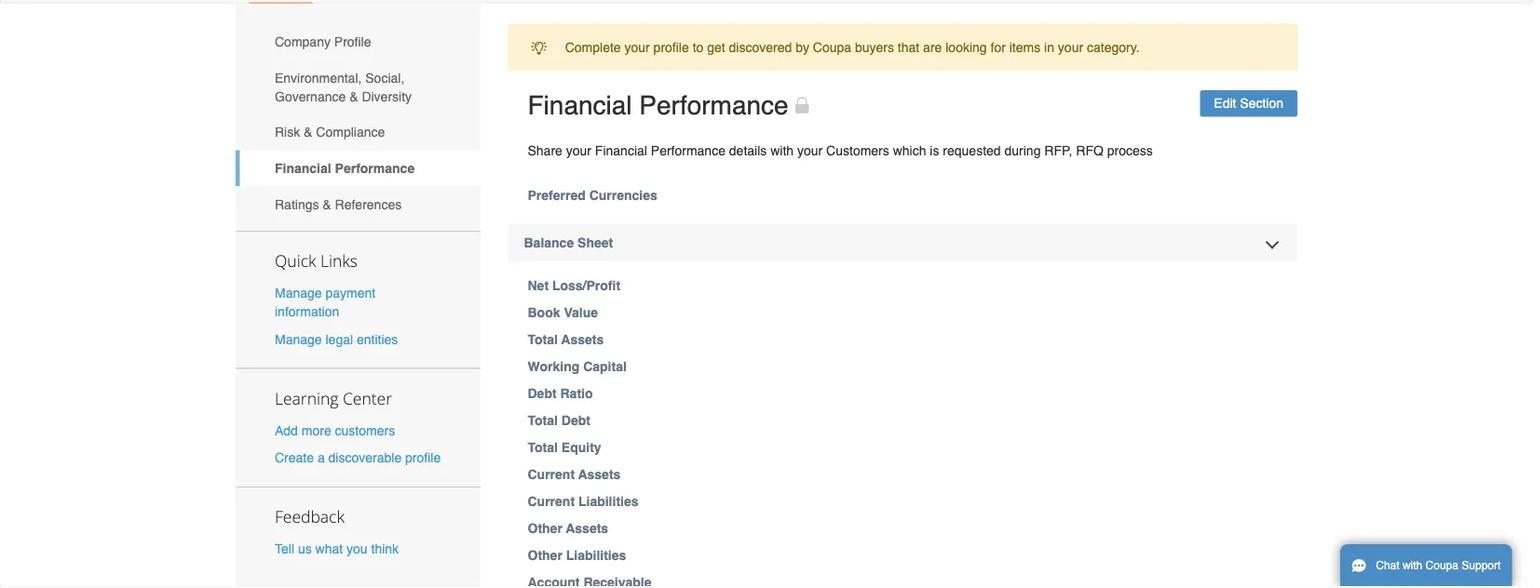 Task type: locate. For each thing, give the bounding box(es) containing it.
0 vertical spatial current
[[528, 468, 575, 483]]

liabilities for other liabilities
[[566, 549, 626, 564]]

create a discoverable profile link
[[275, 451, 441, 466]]

total for total equity
[[528, 441, 558, 456]]

customers
[[826, 143, 889, 158]]

financial performance down the compliance
[[275, 161, 415, 176]]

0 vertical spatial assets
[[561, 333, 604, 347]]

0 vertical spatial liabilities
[[578, 495, 639, 510]]

2 vertical spatial financial
[[275, 161, 331, 176]]

assets up current liabilities
[[578, 468, 621, 483]]

1 horizontal spatial financial performance
[[528, 91, 789, 121]]

1 horizontal spatial with
[[1403, 560, 1423, 573]]

2 other from the top
[[528, 549, 563, 564]]

balance sheet
[[524, 236, 613, 251]]

assets for total assets
[[561, 333, 604, 347]]

share
[[528, 143, 563, 158]]

coupa left support at the right bottom of page
[[1426, 560, 1459, 573]]

social,
[[365, 71, 405, 86]]

total equity
[[528, 441, 601, 456]]

liabilities down other assets
[[566, 549, 626, 564]]

1 horizontal spatial coupa
[[1426, 560, 1459, 573]]

other up the 'other liabilities'
[[528, 522, 563, 537]]

2 current from the top
[[528, 495, 575, 510]]

performance up references in the top left of the page
[[335, 161, 415, 176]]

customers
[[335, 424, 395, 439]]

profile right discoverable
[[405, 451, 441, 466]]

liabilities
[[578, 495, 639, 510], [566, 549, 626, 564]]

1 manage from the top
[[275, 287, 322, 301]]

2 horizontal spatial &
[[349, 89, 358, 104]]

financial up 'currencies'
[[595, 143, 647, 158]]

current assets
[[528, 468, 621, 483]]

0 vertical spatial debt
[[528, 387, 557, 402]]

0 vertical spatial financial performance
[[528, 91, 789, 121]]

compliance
[[316, 125, 385, 140]]

ratings & references link
[[236, 187, 480, 223]]

financial up the share
[[528, 91, 632, 121]]

items
[[1010, 40, 1041, 55]]

coupa inside alert
[[813, 40, 852, 55]]

0 vertical spatial with
[[771, 143, 794, 158]]

sheet
[[578, 236, 613, 251]]

chat with coupa support button
[[1341, 545, 1512, 588]]

1 vertical spatial other
[[528, 549, 563, 564]]

& inside risk & compliance link
[[304, 125, 313, 140]]

manage
[[275, 287, 322, 301], [275, 333, 322, 347]]

0 horizontal spatial &
[[304, 125, 313, 140]]

1 vertical spatial total
[[528, 414, 558, 429]]

total down book
[[528, 333, 558, 347]]

1 horizontal spatial &
[[323, 197, 331, 212]]

assets for other assets
[[566, 522, 608, 537]]

1 horizontal spatial debt
[[562, 414, 591, 429]]

1 vertical spatial liabilities
[[566, 549, 626, 564]]

rfp,
[[1045, 143, 1073, 158]]

assets
[[561, 333, 604, 347], [578, 468, 621, 483], [566, 522, 608, 537]]

with right details
[[771, 143, 794, 158]]

assets down value
[[561, 333, 604, 347]]

3 total from the top
[[528, 441, 558, 456]]

current
[[528, 468, 575, 483], [528, 495, 575, 510]]

which
[[893, 143, 926, 158]]

profile
[[654, 40, 689, 55], [405, 451, 441, 466]]

your left customers
[[797, 143, 823, 158]]

1 vertical spatial financial performance
[[275, 161, 415, 176]]

coupa right by at the top of the page
[[813, 40, 852, 55]]

other down other assets
[[528, 549, 563, 564]]

1 other from the top
[[528, 522, 563, 537]]

1 vertical spatial coupa
[[1426, 560, 1459, 573]]

&
[[349, 89, 358, 104], [304, 125, 313, 140], [323, 197, 331, 212]]

0 vertical spatial financial
[[528, 91, 632, 121]]

what
[[315, 542, 343, 557]]

other
[[528, 522, 563, 537], [528, 549, 563, 564]]

0 vertical spatial other
[[528, 522, 563, 537]]

current for current assets
[[528, 468, 575, 483]]

with right chat
[[1403, 560, 1423, 573]]

profile
[[334, 35, 371, 50]]

0 vertical spatial coupa
[[813, 40, 852, 55]]

financial performance link
[[236, 151, 480, 187]]

& inside ratings & references link
[[323, 197, 331, 212]]

1 vertical spatial current
[[528, 495, 575, 510]]

& inside environmental, social, governance & diversity
[[349, 89, 358, 104]]

& left diversity
[[349, 89, 358, 104]]

current down total equity
[[528, 468, 575, 483]]

you
[[347, 542, 368, 557]]

performance left details
[[651, 143, 726, 158]]

are
[[923, 40, 942, 55]]

debt ratio
[[528, 387, 593, 402]]

financial performance
[[528, 91, 789, 121], [275, 161, 415, 176]]

manage inside manage payment information
[[275, 287, 322, 301]]

current up other assets
[[528, 495, 575, 510]]

1 vertical spatial &
[[304, 125, 313, 140]]

assets down current liabilities
[[566, 522, 608, 537]]

0 horizontal spatial profile
[[405, 451, 441, 466]]

feedback
[[275, 507, 345, 528]]

legal
[[326, 333, 353, 347]]

0 horizontal spatial with
[[771, 143, 794, 158]]

is
[[930, 143, 939, 158]]

2 vertical spatial performance
[[335, 161, 415, 176]]

financial performance down to
[[528, 91, 789, 121]]

financial up ratings
[[275, 161, 331, 176]]

debt down 'working'
[[528, 387, 557, 402]]

ratings & references
[[275, 197, 402, 212]]

company profile link
[[236, 24, 480, 60]]

0 vertical spatial &
[[349, 89, 358, 104]]

manage legal entities
[[275, 333, 398, 347]]

liabilities down current assets
[[578, 495, 639, 510]]

chat with coupa support
[[1376, 560, 1501, 573]]

1 vertical spatial with
[[1403, 560, 1423, 573]]

risk & compliance link
[[236, 115, 480, 151]]

for
[[991, 40, 1006, 55]]

other liabilities
[[528, 549, 626, 564]]

0 vertical spatial profile
[[654, 40, 689, 55]]

governance
[[275, 89, 346, 104]]

0 vertical spatial manage
[[275, 287, 322, 301]]

liabilities for current liabilities
[[578, 495, 639, 510]]

other assets
[[528, 522, 608, 537]]

2 vertical spatial assets
[[566, 522, 608, 537]]

1 vertical spatial debt
[[562, 414, 591, 429]]

& right risk
[[304, 125, 313, 140]]

net
[[528, 279, 549, 293]]

0 horizontal spatial coupa
[[813, 40, 852, 55]]

& for references
[[323, 197, 331, 212]]

discoverable
[[328, 451, 402, 466]]

manage for manage payment information
[[275, 287, 322, 301]]

manage legal entities link
[[275, 333, 398, 347]]

manage up information
[[275, 287, 322, 301]]

learning
[[275, 388, 339, 410]]

tell
[[275, 542, 294, 557]]

1 vertical spatial assets
[[578, 468, 621, 483]]

profile left to
[[654, 40, 689, 55]]

discovered
[[729, 40, 792, 55]]

2 vertical spatial &
[[323, 197, 331, 212]]

manage down information
[[275, 333, 322, 347]]

1 vertical spatial performance
[[651, 143, 726, 158]]

1 total from the top
[[528, 333, 558, 347]]

coupa
[[813, 40, 852, 55], [1426, 560, 1459, 573]]

2 vertical spatial total
[[528, 441, 558, 456]]

& right ratings
[[323, 197, 331, 212]]

debt down ratio
[[562, 414, 591, 429]]

2 manage from the top
[[275, 333, 322, 347]]

0 vertical spatial total
[[528, 333, 558, 347]]

1 current from the top
[[528, 468, 575, 483]]

1 horizontal spatial profile
[[654, 40, 689, 55]]

2 total from the top
[[528, 414, 558, 429]]

preferred currencies
[[528, 188, 658, 203]]

looking
[[946, 40, 987, 55]]

manage payment information
[[275, 287, 376, 320]]

total down total debt
[[528, 441, 558, 456]]

debt
[[528, 387, 557, 402], [562, 414, 591, 429]]

balance
[[524, 236, 574, 251]]

entities
[[357, 333, 398, 347]]

1 vertical spatial manage
[[275, 333, 322, 347]]

information
[[275, 305, 339, 320]]

total down debt ratio
[[528, 414, 558, 429]]

performance up details
[[639, 91, 789, 121]]

total for total debt
[[528, 414, 558, 429]]



Task type: describe. For each thing, give the bounding box(es) containing it.
tell us what you think button
[[275, 541, 399, 559]]

in
[[1044, 40, 1055, 55]]

balance sheet heading
[[508, 225, 1298, 262]]

manage payment information link
[[275, 287, 376, 320]]

total assets
[[528, 333, 604, 347]]

quick
[[275, 251, 316, 273]]

total for total assets
[[528, 333, 558, 347]]

with inside button
[[1403, 560, 1423, 573]]

get
[[707, 40, 725, 55]]

think
[[371, 542, 399, 557]]

company profile
[[275, 35, 371, 50]]

us
[[298, 542, 312, 557]]

add more customers
[[275, 424, 395, 439]]

assets for current assets
[[578, 468, 621, 483]]

coupa inside button
[[1426, 560, 1459, 573]]

create
[[275, 451, 314, 466]]

1 vertical spatial financial
[[595, 143, 647, 158]]

currencies
[[589, 188, 658, 203]]

complete your profile to get discovered by coupa buyers that are looking for items in your category.
[[565, 40, 1140, 55]]

book value
[[528, 306, 598, 320]]

process
[[1107, 143, 1153, 158]]

references
[[335, 197, 402, 212]]

a
[[318, 451, 325, 466]]

risk
[[275, 125, 300, 140]]

0 vertical spatial performance
[[639, 91, 789, 121]]

other for other assets
[[528, 522, 563, 537]]

support
[[1462, 560, 1501, 573]]

0 horizontal spatial financial performance
[[275, 161, 415, 176]]

share your financial performance details with your customers which is requested during rfp, rfq process
[[528, 143, 1153, 158]]

value
[[564, 306, 598, 320]]

your right complete
[[625, 40, 650, 55]]

other for other liabilities
[[528, 549, 563, 564]]

loss/profit
[[552, 279, 621, 293]]

chat
[[1376, 560, 1400, 573]]

your right the share
[[566, 143, 592, 158]]

current for current liabilities
[[528, 495, 575, 510]]

environmental, social, governance & diversity link
[[236, 60, 480, 115]]

requested
[[943, 143, 1001, 158]]

rfq
[[1076, 143, 1104, 158]]

links
[[320, 251, 358, 273]]

total debt
[[528, 414, 591, 429]]

payment
[[326, 287, 376, 301]]

that
[[898, 40, 920, 55]]

& for compliance
[[304, 125, 313, 140]]

to
[[693, 40, 704, 55]]

more
[[302, 424, 331, 439]]

environmental,
[[275, 71, 362, 86]]

add more customers link
[[275, 424, 395, 439]]

edit section link
[[1200, 91, 1298, 117]]

environmental, social, governance & diversity
[[275, 71, 412, 104]]

buyers
[[855, 40, 894, 55]]

profile inside complete your profile to get discovered by coupa buyers that are looking for items in your category. alert
[[654, 40, 689, 55]]

net loss/profit
[[528, 279, 621, 293]]

risk & compliance
[[275, 125, 385, 140]]

details
[[729, 143, 767, 158]]

center
[[343, 388, 392, 410]]

balance sheet button
[[508, 225, 1298, 262]]

working
[[528, 360, 580, 375]]

manage for manage legal entities
[[275, 333, 322, 347]]

add
[[275, 424, 298, 439]]

your right 'in'
[[1058, 40, 1084, 55]]

section
[[1240, 97, 1284, 112]]

learning center
[[275, 388, 392, 410]]

ratio
[[560, 387, 593, 402]]

quick links
[[275, 251, 358, 273]]

diversity
[[362, 89, 412, 104]]

current liabilities
[[528, 495, 639, 510]]

edit section
[[1214, 97, 1284, 112]]

category.
[[1087, 40, 1140, 55]]

complete your profile to get discovered by coupa buyers that are looking for items in your category. alert
[[508, 24, 1298, 71]]

1 vertical spatial profile
[[405, 451, 441, 466]]

working capital
[[528, 360, 627, 375]]

by
[[796, 40, 809, 55]]

complete
[[565, 40, 621, 55]]

tell us what you think
[[275, 542, 399, 557]]

ratings
[[275, 197, 319, 212]]

company
[[275, 35, 331, 50]]

book
[[528, 306, 560, 320]]

0 horizontal spatial debt
[[528, 387, 557, 402]]

create a discoverable profile
[[275, 451, 441, 466]]

capital
[[583, 360, 627, 375]]

preferred
[[528, 188, 586, 203]]

during
[[1005, 143, 1041, 158]]

edit
[[1214, 97, 1237, 112]]



Task type: vqa. For each thing, say whether or not it's contained in the screenshot.
the Debt
yes



